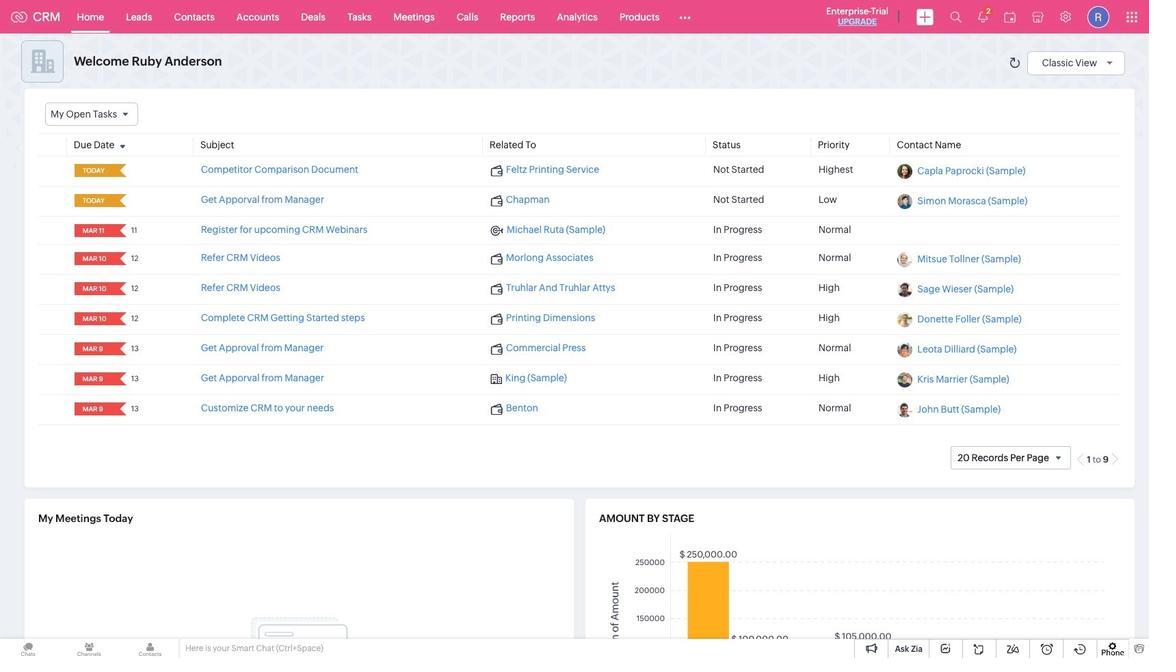 Task type: describe. For each thing, give the bounding box(es) containing it.
signals element
[[970, 0, 996, 34]]

channels image
[[61, 640, 117, 659]]

profile image
[[1088, 6, 1110, 28]]

logo image
[[11, 11, 27, 22]]

profile element
[[1080, 0, 1118, 33]]

calendar image
[[1004, 11, 1016, 22]]

search image
[[950, 11, 962, 23]]

create menu image
[[917, 9, 934, 25]]



Task type: locate. For each thing, give the bounding box(es) containing it.
search element
[[942, 0, 970, 34]]

late by  days image
[[114, 196, 131, 205]]

None field
[[45, 103, 138, 126], [79, 164, 111, 177], [79, 194, 111, 207], [79, 225, 111, 238], [79, 253, 111, 266], [79, 283, 111, 296], [79, 313, 111, 326], [79, 343, 111, 356], [79, 373, 111, 386], [79, 403, 111, 416], [45, 103, 138, 126], [79, 164, 111, 177], [79, 194, 111, 207], [79, 225, 111, 238], [79, 253, 111, 266], [79, 283, 111, 296], [79, 313, 111, 326], [79, 343, 111, 356], [79, 373, 111, 386], [79, 403, 111, 416]]

create menu element
[[909, 0, 942, 33]]

chats image
[[0, 640, 56, 659]]

Other Modules field
[[671, 6, 700, 28]]

contacts image
[[122, 640, 178, 659]]

late by  days image
[[114, 166, 131, 175]]



